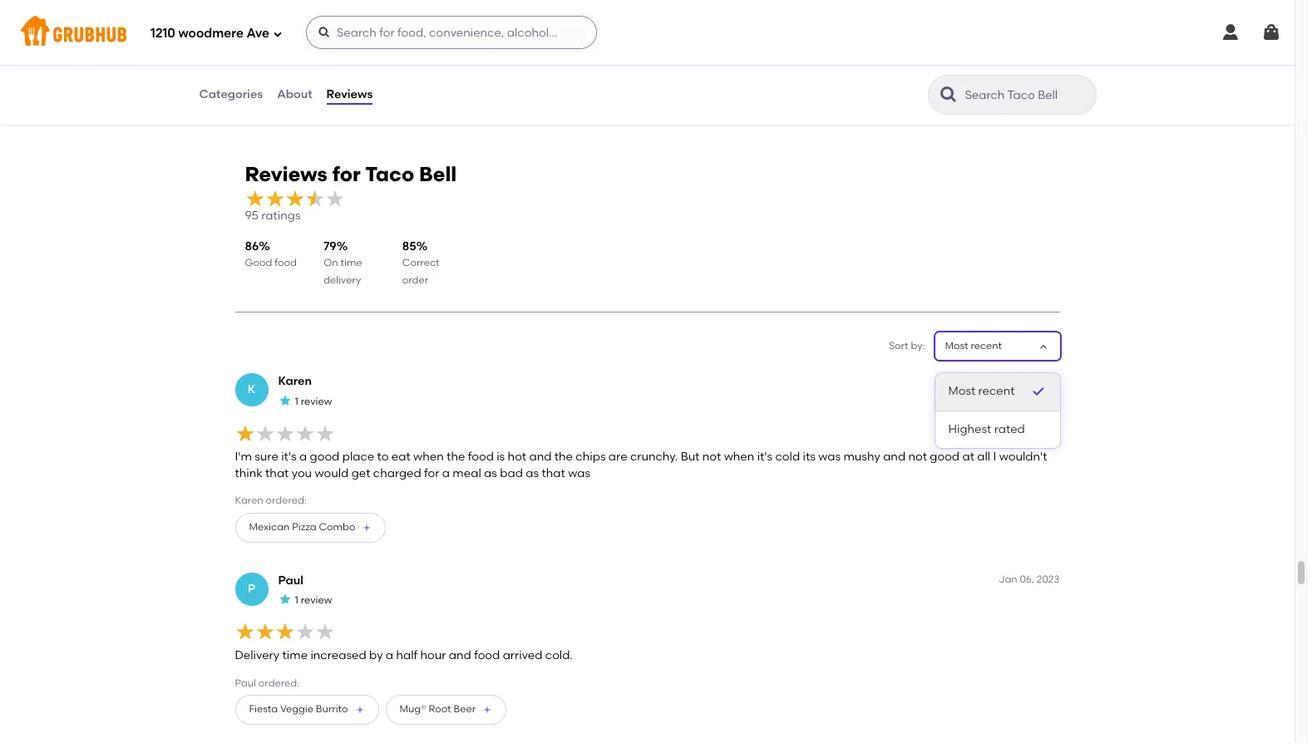 Task type: describe. For each thing, give the bounding box(es) containing it.
crunchy.
[[631, 450, 678, 464]]

cold
[[776, 450, 800, 464]]

chili's
[[520, 15, 560, 31]]

reviews for taco bell
[[245, 162, 457, 187]]

delivery
[[324, 274, 361, 286]]

20
[[1017, 75, 1031, 89]]

chili's link
[[520, 14, 776, 33]]

star icon image for karen
[[278, 394, 292, 407]]

eat
[[392, 450, 411, 464]]

subscription pass image for taco bell
[[223, 37, 239, 50]]

fiesta veggie burrito
[[249, 704, 348, 716]]

charged
[[373, 467, 422, 481]]

1 not from the left
[[703, 450, 722, 464]]

paul ordered:
[[235, 678, 300, 689]]

delivery time increased by a half hour and food arrived cold.
[[235, 649, 573, 663]]

0 horizontal spatial time
[[282, 649, 308, 663]]

would
[[315, 467, 349, 481]]

about button
[[276, 65, 313, 125]]

reviews for reviews for taco bell
[[245, 162, 328, 187]]

bowls
[[246, 37, 274, 49]]

fiesta
[[249, 704, 278, 716]]

highest rated
[[949, 422, 1026, 436]]

is
[[497, 450, 505, 464]]

time inside the 79 on time delivery
[[341, 257, 362, 269]]

20 ratings
[[1017, 75, 1073, 89]]

mushy
[[844, 450, 881, 464]]

rated
[[995, 422, 1026, 436]]

highest
[[949, 422, 992, 436]]

86 good food
[[245, 239, 297, 269]]

most inside field
[[946, 340, 969, 352]]

reviews button
[[326, 65, 374, 125]]

but
[[681, 450, 700, 464]]

hour
[[421, 649, 446, 663]]

jul 08, 2023
[[1003, 375, 1060, 386]]

85 correct order
[[403, 239, 440, 286]]

mexican
[[249, 522, 290, 533]]

06,
[[1020, 574, 1035, 585]]

85
[[403, 239, 417, 253]]

Search Taco Bell search field
[[964, 87, 1091, 103]]

jan
[[999, 574, 1018, 585]]

ordered: for time
[[259, 678, 300, 689]]

think
[[235, 467, 263, 481]]

3 min from the left
[[849, 58, 867, 70]]

by:
[[911, 340, 926, 352]]

order
[[403, 274, 429, 286]]

bad
[[500, 467, 523, 481]]

2 horizontal spatial a
[[442, 467, 450, 481]]

2 vertical spatial food
[[474, 649, 500, 663]]

1 review for karen
[[295, 396, 332, 408]]

combo
[[319, 522, 356, 533]]

2 when from the left
[[724, 450, 755, 464]]

arrived
[[503, 649, 543, 663]]

karen for karen ordered:
[[235, 495, 263, 507]]

08,
[[1020, 375, 1035, 386]]

0 horizontal spatial and
[[449, 649, 472, 663]]

15–25 min 0.80 mi
[[223, 58, 270, 84]]

sure
[[255, 450, 279, 464]]

1 good from the left
[[310, 450, 340, 464]]

paul for paul ordered:
[[235, 678, 256, 689]]

1210
[[151, 25, 175, 40]]

1 as from the left
[[484, 467, 497, 481]]

reviews for reviews
[[327, 87, 373, 101]]

plus icon image for burrito
[[355, 705, 365, 715]]

by
[[369, 649, 383, 663]]

paul for paul
[[278, 574, 304, 588]]

wouldn't
[[1000, 450, 1048, 464]]

min for chili's
[[552, 58, 570, 70]]

plus icon image for beer
[[483, 705, 493, 715]]

check icon image
[[1030, 384, 1047, 401]]

at
[[963, 450, 975, 464]]

taco bell
[[223, 15, 282, 31]]

its
[[803, 450, 816, 464]]

ratings for 20 ratings
[[1034, 75, 1073, 89]]

most inside option
[[949, 385, 976, 399]]

hot
[[508, 450, 527, 464]]

1 vertical spatial taco
[[365, 162, 415, 187]]

for inside i'm sure it's a good place to eat when the food is hot and the chips are crunchy. but not when it's cold its was mushy  and not good at all  i wouldn't think that you would get charged for a meal as bad as that was
[[424, 467, 440, 481]]

2 20–30 min 2.65 mi from the left
[[817, 58, 867, 84]]

1 it's from the left
[[281, 450, 297, 464]]

0 vertical spatial most recent
[[946, 340, 1003, 352]]

i
[[994, 450, 997, 464]]

fiesta veggie burrito button
[[235, 695, 379, 725]]

2 horizontal spatial and
[[884, 450, 906, 464]]

good
[[245, 257, 272, 269]]

0 vertical spatial taco
[[223, 15, 255, 31]]

3 mi from the left
[[840, 73, 852, 84]]

mug® root beer button
[[386, 695, 507, 725]]

delivery
[[235, 649, 280, 663]]

pizza
[[292, 522, 317, 533]]

chips
[[576, 450, 606, 464]]

meal
[[453, 467, 482, 481]]

are
[[609, 450, 628, 464]]

0 vertical spatial for
[[332, 162, 361, 187]]

place
[[343, 450, 375, 464]]

95
[[245, 209, 259, 223]]

i'm
[[235, 450, 252, 464]]

1 the from the left
[[447, 450, 465, 464]]

food inside 86 good food
[[275, 257, 297, 269]]

get
[[352, 467, 371, 481]]

1 vertical spatial bell
[[419, 162, 457, 187]]

mexican pizza combo button
[[235, 513, 386, 543]]

1 when from the left
[[414, 450, 444, 464]]

2 good from the left
[[930, 450, 960, 464]]

you
[[292, 467, 312, 481]]

veggie
[[280, 704, 314, 716]]

most recent option
[[936, 374, 1060, 411]]

woodmere
[[178, 25, 244, 40]]

2 as from the left
[[526, 467, 539, 481]]

jul
[[1003, 375, 1018, 386]]

95 ratings
[[245, 209, 301, 223]]

mug®
[[400, 704, 426, 716]]

2 2.65 from the left
[[817, 73, 837, 84]]

79
[[324, 239, 337, 253]]

ratings for 95 ratings
[[261, 209, 301, 223]]



Task type: vqa. For each thing, say whether or not it's contained in the screenshot.
the right the Caesar
no



Task type: locate. For each thing, give the bounding box(es) containing it.
for right charged
[[424, 467, 440, 481]]

1 vertical spatial review
[[301, 595, 332, 607]]

1 horizontal spatial a
[[386, 649, 394, 663]]

1 horizontal spatial that
[[542, 467, 566, 481]]

and right mushy
[[884, 450, 906, 464]]

0 horizontal spatial a
[[300, 450, 307, 464]]

good left at
[[930, 450, 960, 464]]

1 horizontal spatial it's
[[758, 450, 773, 464]]

0 horizontal spatial taco
[[223, 15, 255, 31]]

2 2023 from the top
[[1037, 574, 1060, 585]]

was
[[819, 450, 841, 464], [568, 467, 591, 481]]

0 horizontal spatial paul
[[235, 678, 256, 689]]

1 horizontal spatial was
[[819, 450, 841, 464]]

review
[[301, 396, 332, 408], [301, 595, 332, 607]]

min
[[252, 58, 270, 70], [552, 58, 570, 70], [849, 58, 867, 70]]

1 vertical spatial 1
[[295, 595, 299, 607]]

p
[[248, 582, 256, 596]]

0 horizontal spatial it's
[[281, 450, 297, 464]]

1 horizontal spatial paul
[[278, 574, 304, 588]]

and right hour
[[449, 649, 472, 663]]

1 20–30 min 2.65 mi from the left
[[520, 58, 570, 84]]

most recent up highest rated
[[949, 385, 1016, 399]]

recent
[[971, 340, 1003, 352], [979, 385, 1016, 399]]

1 vertical spatial recent
[[979, 385, 1016, 399]]

plus icon image right 'burrito'
[[355, 705, 365, 715]]

most recent up most recent option
[[946, 340, 1003, 352]]

for up 79
[[332, 162, 361, 187]]

food left the arrived
[[474, 649, 500, 663]]

most
[[946, 340, 969, 352], [949, 385, 976, 399]]

1 vertical spatial time
[[282, 649, 308, 663]]

when right eat at the left bottom
[[414, 450, 444, 464]]

as
[[484, 467, 497, 481], [526, 467, 539, 481]]

0 vertical spatial ordered:
[[266, 495, 307, 507]]

karen down think
[[235, 495, 263, 507]]

half
[[396, 649, 418, 663]]

recent inside most recent field
[[971, 340, 1003, 352]]

2 1 from the top
[[295, 595, 299, 607]]

karen for karen
[[278, 375, 312, 389]]

and right hot
[[530, 450, 552, 464]]

0 vertical spatial food
[[275, 257, 297, 269]]

0 vertical spatial recent
[[971, 340, 1003, 352]]

mexican pizza combo
[[249, 522, 356, 533]]

1 horizontal spatial and
[[530, 450, 552, 464]]

good
[[310, 450, 340, 464], [930, 450, 960, 464]]

1 horizontal spatial not
[[909, 450, 928, 464]]

0 vertical spatial was
[[819, 450, 841, 464]]

review up increased
[[301, 595, 332, 607]]

1 horizontal spatial taco
[[365, 162, 415, 187]]

0 horizontal spatial svg image
[[273, 29, 283, 39]]

ratings
[[1034, 75, 1073, 89], [261, 209, 301, 223]]

0 horizontal spatial 20–30 min 2.65 mi
[[520, 58, 570, 84]]

1 horizontal spatial the
[[555, 450, 573, 464]]

1 horizontal spatial for
[[424, 467, 440, 481]]

to
[[377, 450, 389, 464]]

review for karen
[[301, 396, 332, 408]]

1 right "p"
[[295, 595, 299, 607]]

reviews
[[327, 87, 373, 101], [245, 162, 328, 187]]

min for taco bell
[[252, 58, 270, 70]]

0 horizontal spatial as
[[484, 467, 497, 481]]

1 2.65 from the left
[[520, 73, 540, 84]]

plus icon image right the 'combo'
[[362, 523, 372, 533]]

mug® root beer
[[400, 704, 476, 716]]

for
[[332, 162, 361, 187], [424, 467, 440, 481]]

2 min from the left
[[552, 58, 570, 70]]

most right by:
[[946, 340, 969, 352]]

on
[[324, 257, 338, 269]]

star icon image for paul
[[278, 593, 292, 607]]

star icon image right "p"
[[278, 593, 292, 607]]

1 horizontal spatial svg image
[[318, 26, 331, 39]]

0 vertical spatial reviews
[[327, 87, 373, 101]]

0 horizontal spatial that
[[265, 467, 289, 481]]

most recent inside option
[[949, 385, 1016, 399]]

time up delivery
[[341, 257, 362, 269]]

0 horizontal spatial 20–30
[[520, 58, 549, 70]]

1 horizontal spatial karen
[[278, 375, 312, 389]]

taco bell link
[[223, 14, 478, 33]]

food right good
[[275, 257, 297, 269]]

0 horizontal spatial bell
[[258, 15, 282, 31]]

food
[[275, 257, 297, 269], [468, 450, 494, 464], [474, 649, 500, 663]]

plus icon image inside mexican pizza combo button
[[362, 523, 372, 533]]

karen
[[278, 375, 312, 389], [235, 495, 263, 507]]

increased
[[311, 649, 367, 663]]

0 horizontal spatial karen
[[235, 495, 263, 507]]

plus icon image for combo
[[362, 523, 372, 533]]

paul down 'delivery'
[[235, 678, 256, 689]]

1 horizontal spatial subscription pass image
[[520, 37, 537, 50]]

it's left cold
[[758, 450, 773, 464]]

review right k
[[301, 396, 332, 408]]

star icon image right k
[[278, 394, 292, 407]]

the up meal
[[447, 450, 465, 464]]

1 vertical spatial a
[[442, 467, 450, 481]]

2 vertical spatial a
[[386, 649, 394, 663]]

ordered: up mexican pizza combo
[[266, 495, 307, 507]]

not left at
[[909, 450, 928, 464]]

0 horizontal spatial 2.65
[[520, 73, 540, 84]]

0 horizontal spatial the
[[447, 450, 465, 464]]

ave
[[247, 25, 270, 40]]

star icon image
[[278, 394, 292, 407], [278, 593, 292, 607]]

most recent
[[946, 340, 1003, 352], [949, 385, 1016, 399]]

1 horizontal spatial 20–30 min 2.65 mi
[[817, 58, 867, 84]]

categories
[[199, 87, 263, 101]]

not
[[703, 450, 722, 464], [909, 450, 928, 464]]

caret down icon image
[[1037, 340, 1050, 353]]

taco up bowls
[[223, 15, 255, 31]]

1 20–30 from the left
[[520, 58, 549, 70]]

0 vertical spatial most
[[946, 340, 969, 352]]

0 vertical spatial a
[[300, 450, 307, 464]]

sort
[[889, 340, 909, 352]]

main navigation navigation
[[0, 0, 1295, 65]]

0 vertical spatial 2023
[[1037, 375, 1060, 386]]

subscription pass image up 15–25
[[223, 37, 239, 50]]

1 review right k
[[295, 396, 332, 408]]

Search for food, convenience, alcohol... search field
[[306, 16, 597, 49]]

svg image right bowls
[[318, 26, 331, 39]]

0 horizontal spatial for
[[332, 162, 361, 187]]

1 vertical spatial 1 review
[[295, 595, 332, 607]]

sort by:
[[889, 340, 926, 352]]

1 horizontal spatial 2.65
[[817, 73, 837, 84]]

review for paul
[[301, 595, 332, 607]]

ordered: up fiesta
[[259, 678, 300, 689]]

taco up 85
[[365, 162, 415, 187]]

all
[[978, 450, 991, 464]]

2023 for delivery time increased by a half hour and food arrived cold.
[[1037, 574, 1060, 585]]

ratings right 95
[[261, 209, 301, 223]]

mi
[[247, 73, 259, 84], [543, 73, 555, 84], [840, 73, 852, 84]]

was down chips
[[568, 467, 591, 481]]

1 horizontal spatial min
[[552, 58, 570, 70]]

1 horizontal spatial mi
[[543, 73, 555, 84]]

86
[[245, 239, 259, 253]]

svg image right svg icon
[[1262, 22, 1282, 42]]

0.80
[[223, 73, 243, 84]]

2 star icon image from the top
[[278, 593, 292, 607]]

2 that from the left
[[542, 467, 566, 481]]

0 vertical spatial bell
[[258, 15, 282, 31]]

bell
[[258, 15, 282, 31], [419, 162, 457, 187]]

1 vertical spatial for
[[424, 467, 440, 481]]

0 horizontal spatial was
[[568, 467, 591, 481]]

the left chips
[[555, 450, 573, 464]]

1 horizontal spatial time
[[341, 257, 362, 269]]

1 star icon image from the top
[[278, 394, 292, 407]]

15–25
[[223, 58, 249, 70]]

a
[[300, 450, 307, 464], [442, 467, 450, 481], [386, 649, 394, 663]]

2023 for i'm sure it's a good place to eat when the food is hot and the chips are crunchy. but not when it's cold its was mushy  and not good at all  i wouldn't think that you would get charged for a meal as bad as that was
[[1037, 375, 1060, 386]]

1 vertical spatial 2023
[[1037, 574, 1060, 585]]

a left meal
[[442, 467, 450, 481]]

1 1 from the top
[[295, 396, 299, 408]]

1 vertical spatial paul
[[235, 678, 256, 689]]

2 subscription pass image from the left
[[520, 37, 537, 50]]

1 horizontal spatial ratings
[[1034, 75, 1073, 89]]

20–30
[[520, 58, 549, 70], [817, 58, 846, 70]]

0 vertical spatial 1
[[295, 396, 299, 408]]

not right but
[[703, 450, 722, 464]]

reviews right about
[[327, 87, 373, 101]]

2 review from the top
[[301, 595, 332, 607]]

search icon image
[[939, 85, 959, 105]]

1 review up increased
[[295, 595, 332, 607]]

1 vertical spatial ratings
[[261, 209, 301, 223]]

karen right k
[[278, 375, 312, 389]]

1 review from the top
[[301, 396, 332, 408]]

plus icon image
[[362, 523, 372, 533], [355, 705, 365, 715], [483, 705, 493, 715]]

1 review
[[295, 396, 332, 408], [295, 595, 332, 607]]

1 vertical spatial star icon image
[[278, 593, 292, 607]]

categories button
[[198, 65, 264, 125]]

k
[[248, 383, 256, 397]]

svg image
[[1221, 22, 1241, 42]]

0 vertical spatial time
[[341, 257, 362, 269]]

1 for karen
[[295, 396, 299, 408]]

1 horizontal spatial bell
[[419, 162, 457, 187]]

was right "its"
[[819, 450, 841, 464]]

1 vertical spatial food
[[468, 450, 494, 464]]

cold.
[[546, 649, 573, 663]]

mi inside the 15–25 min 0.80 mi
[[247, 73, 259, 84]]

0 vertical spatial 1 review
[[295, 396, 332, 408]]

burrito
[[316, 704, 348, 716]]

subscription pass image
[[223, 37, 239, 50], [520, 37, 537, 50]]

0 horizontal spatial good
[[310, 450, 340, 464]]

plus icon image inside 'fiesta veggie burrito' button
[[355, 705, 365, 715]]

0 horizontal spatial not
[[703, 450, 722, 464]]

svg image right the ave
[[273, 29, 283, 39]]

2 mi from the left
[[543, 73, 555, 84]]

mi for chili's
[[543, 73, 555, 84]]

root
[[429, 704, 451, 716]]

1 subscription pass image from the left
[[223, 37, 239, 50]]

most up highest
[[949, 385, 976, 399]]

2 not from the left
[[909, 450, 928, 464]]

2 it's from the left
[[758, 450, 773, 464]]

good up would
[[310, 450, 340, 464]]

about
[[277, 87, 312, 101]]

1 for paul
[[295, 595, 299, 607]]

beer
[[454, 704, 476, 716]]

as right bad
[[526, 467, 539, 481]]

a right by
[[386, 649, 394, 663]]

Sort by: field
[[946, 339, 1003, 354]]

that right bad
[[542, 467, 566, 481]]

0 vertical spatial karen
[[278, 375, 312, 389]]

2 20–30 from the left
[[817, 58, 846, 70]]

time right 'delivery'
[[282, 649, 308, 663]]

plus icon image right beer
[[483, 705, 493, 715]]

1 vertical spatial reviews
[[245, 162, 328, 187]]

0 vertical spatial ratings
[[1034, 75, 1073, 89]]

1 review for paul
[[295, 595, 332, 607]]

1 horizontal spatial as
[[526, 467, 539, 481]]

karen ordered:
[[235, 495, 307, 507]]

1 2023 from the top
[[1037, 375, 1060, 386]]

20–30 min 2.65 mi
[[520, 58, 570, 84], [817, 58, 867, 84]]

0 vertical spatial paul
[[278, 574, 304, 588]]

1 vertical spatial most recent
[[949, 385, 1016, 399]]

i'm sure it's a good place to eat when the food is hot and the chips are crunchy. but not when it's cold its was mushy  and not good at all  i wouldn't think that you would get charged for a meal as bad as that was
[[235, 450, 1048, 481]]

1 vertical spatial most
[[949, 385, 976, 399]]

hamburger
[[543, 37, 599, 49]]

0 horizontal spatial when
[[414, 450, 444, 464]]

0 horizontal spatial subscription pass image
[[223, 37, 239, 50]]

0 horizontal spatial mi
[[247, 73, 259, 84]]

jan 06, 2023
[[999, 574, 1060, 585]]

0 vertical spatial review
[[301, 396, 332, 408]]

taco
[[223, 15, 255, 31], [365, 162, 415, 187]]

recent inside most recent option
[[979, 385, 1016, 399]]

a up you
[[300, 450, 307, 464]]

correct
[[403, 257, 440, 269]]

2023 right 06,
[[1037, 574, 1060, 585]]

1 1 review from the top
[[295, 396, 332, 408]]

1 vertical spatial ordered:
[[259, 678, 300, 689]]

paul
[[278, 574, 304, 588], [235, 678, 256, 689]]

1 that from the left
[[265, 467, 289, 481]]

food inside i'm sure it's a good place to eat when the food is hot and the chips are crunchy. but not when it's cold its was mushy  and not good at all  i wouldn't think that you would get charged for a meal as bad as that was
[[468, 450, 494, 464]]

1 horizontal spatial good
[[930, 450, 960, 464]]

food left is at the left of page
[[468, 450, 494, 464]]

1 right k
[[295, 396, 299, 408]]

1 horizontal spatial when
[[724, 450, 755, 464]]

1210 woodmere ave
[[151, 25, 270, 40]]

1 mi from the left
[[247, 73, 259, 84]]

2 horizontal spatial svg image
[[1262, 22, 1282, 42]]

2023 right 08,
[[1037, 375, 1060, 386]]

ordered: for sure
[[266, 495, 307, 507]]

2 horizontal spatial mi
[[840, 73, 852, 84]]

and
[[530, 450, 552, 464], [884, 450, 906, 464], [449, 649, 472, 663]]

ratings right the 20
[[1034, 75, 1073, 89]]

that down sure on the left
[[265, 467, 289, 481]]

plus icon image inside mug® root beer button
[[483, 705, 493, 715]]

paul right "p"
[[278, 574, 304, 588]]

it's up you
[[281, 450, 297, 464]]

1 horizontal spatial 20–30
[[817, 58, 846, 70]]

0 horizontal spatial ratings
[[261, 209, 301, 223]]

reviews inside 'button'
[[327, 87, 373, 101]]

subscription pass image down 'chili's'
[[520, 37, 537, 50]]

reviews up 95 ratings
[[245, 162, 328, 187]]

2 1 review from the top
[[295, 595, 332, 607]]

1 min from the left
[[252, 58, 270, 70]]

0 horizontal spatial min
[[252, 58, 270, 70]]

recent left 08,
[[979, 385, 1016, 399]]

2 the from the left
[[555, 450, 573, 464]]

1 vertical spatial was
[[568, 467, 591, 481]]

2023
[[1037, 375, 1060, 386], [1037, 574, 1060, 585]]

79 on time delivery
[[324, 239, 362, 286]]

when left cold
[[724, 450, 755, 464]]

as down is at the left of page
[[484, 467, 497, 481]]

min inside the 15–25 min 0.80 mi
[[252, 58, 270, 70]]

mi for taco bell
[[247, 73, 259, 84]]

recent up most recent option
[[971, 340, 1003, 352]]

subscription pass image for chili's
[[520, 37, 537, 50]]

2 horizontal spatial min
[[849, 58, 867, 70]]

1 vertical spatial karen
[[235, 495, 263, 507]]

svg image
[[1262, 22, 1282, 42], [318, 26, 331, 39], [273, 29, 283, 39]]

0 vertical spatial star icon image
[[278, 394, 292, 407]]



